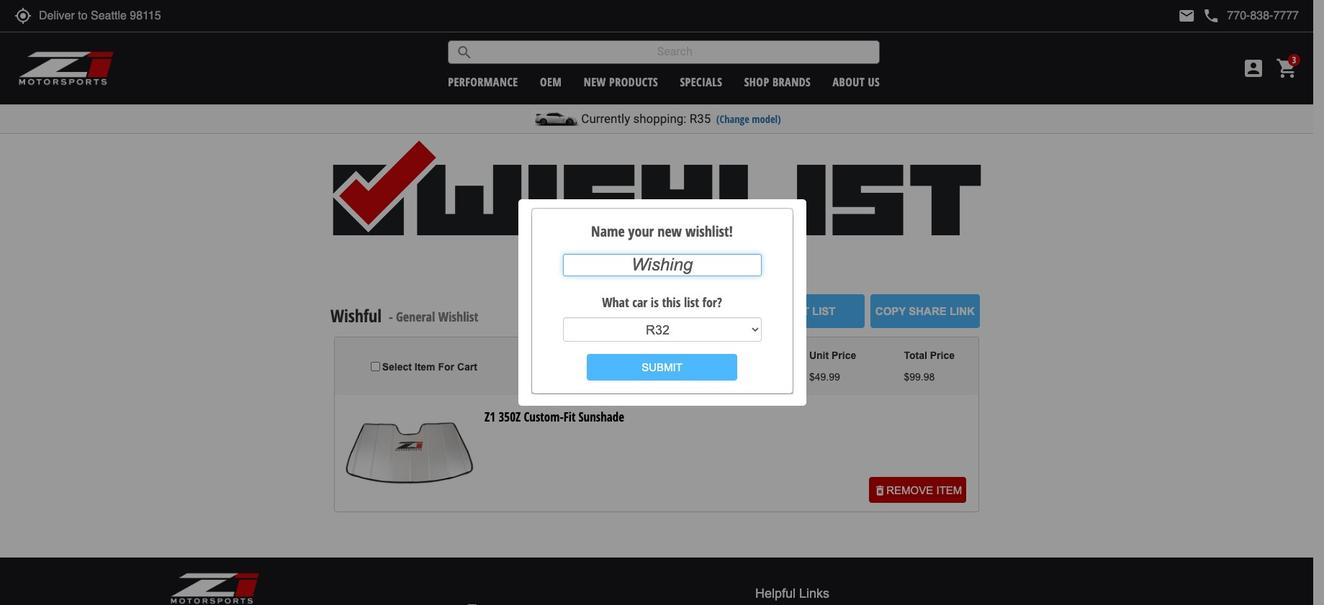 Task type: vqa. For each thing, say whether or not it's contained in the screenshot.
products in the left of the page
yes



Task type: locate. For each thing, give the bounding box(es) containing it.
name
[[592, 222, 625, 241]]

copy
[[876, 305, 906, 318]]

 Wishlist Title... text field
[[563, 254, 762, 277]]

currently
[[582, 112, 631, 126]]

about us link
[[833, 74, 881, 90]]

cart
[[457, 361, 478, 373]]

sunshade
[[579, 409, 625, 426]]

specials
[[680, 74, 723, 90]]

select item for cart
[[382, 361, 478, 373]]

item
[[634, 361, 655, 372], [415, 361, 436, 373]]

account_box link
[[1239, 57, 1269, 80]]

r35
[[690, 112, 711, 126]]

wishful - general wishlist
[[331, 304, 479, 328]]

currently shopping: r35 (change model)
[[582, 112, 781, 126]]

about
[[833, 74, 865, 90]]

350z
[[499, 409, 521, 426]]

link
[[950, 305, 975, 318]]

unit price
[[810, 350, 857, 361]]

shop
[[745, 74, 770, 90]]

item left quantity
[[634, 361, 655, 372]]

list
[[813, 305, 836, 318]]

phone
[[1203, 7, 1221, 24]]

brands
[[773, 74, 811, 90]]

$99.98
[[905, 372, 935, 383]]

new right 'your'
[[658, 222, 682, 241]]

delete_forever remove item
[[874, 485, 963, 498]]

0 horizontal spatial price
[[832, 350, 857, 361]]

for
[[438, 361, 455, 373]]

for?
[[703, 294, 722, 311]]

edit
[[785, 305, 810, 318]]

1 horizontal spatial price
[[931, 350, 955, 361]]

remove
[[887, 485, 934, 497]]

0 vertical spatial new
[[584, 74, 606, 90]]

edit list button
[[756, 295, 865, 328]]

price right total
[[931, 350, 955, 361]]

item left the for
[[415, 361, 436, 373]]

1 price from the left
[[832, 350, 857, 361]]

shop brands link
[[745, 74, 811, 90]]

item
[[937, 485, 963, 497]]

None submit
[[587, 354, 738, 381]]

0 horizontal spatial new
[[584, 74, 606, 90]]

price
[[832, 350, 857, 361], [931, 350, 955, 361]]

z1 company logo image
[[170, 573, 260, 606]]

name your new wishlist!
[[592, 222, 733, 241]]

z1
[[485, 409, 496, 426]]

mail phone
[[1179, 7, 1221, 24]]

wishlist
[[439, 308, 479, 325]]

your
[[629, 222, 654, 241]]

new
[[584, 74, 606, 90], [658, 222, 682, 241]]

helpful
[[756, 587, 796, 601]]

2 price from the left
[[931, 350, 955, 361]]

this
[[662, 294, 681, 311]]

None checkbox
[[371, 362, 380, 372]]

price right unit
[[832, 350, 857, 361]]

total
[[905, 350, 928, 361]]

1 horizontal spatial new
[[658, 222, 682, 241]]

new up currently
[[584, 74, 606, 90]]

copy share link
[[876, 305, 975, 318]]

edit list
[[785, 305, 836, 318]]

performance link
[[448, 74, 518, 90]]

specials link
[[680, 74, 723, 90]]

share
[[909, 305, 947, 318]]

z1 motorsports logo image
[[18, 50, 115, 86]]



Task type: describe. For each thing, give the bounding box(es) containing it.
-
[[389, 308, 393, 325]]

z1 350z custom-fit sunshade
[[485, 409, 625, 426]]

products
[[610, 74, 659, 90]]

helpful links
[[756, 587, 830, 601]]

what
[[602, 294, 630, 311]]

(change model) link
[[717, 112, 781, 126]]

wishful
[[331, 304, 382, 328]]

Search search field
[[474, 41, 880, 63]]

my_location
[[14, 7, 32, 24]]

links
[[800, 587, 830, 601]]

quantity
[[658, 361, 699, 372]]

model)
[[752, 112, 781, 126]]

total price
[[905, 350, 955, 361]]

select
[[382, 361, 412, 373]]

copy share link button
[[871, 295, 980, 328]]

1 vertical spatial new
[[658, 222, 682, 241]]

us
[[869, 74, 881, 90]]

price for total price
[[931, 350, 955, 361]]

list
[[684, 294, 700, 311]]

is
[[651, 294, 659, 311]]

oem link
[[540, 74, 562, 90]]

shopping_cart link
[[1273, 57, 1300, 80]]

car
[[633, 294, 648, 311]]

0 horizontal spatial item
[[415, 361, 436, 373]]

account_box
[[1243, 57, 1266, 80]]

new products link
[[584, 74, 659, 90]]

general
[[396, 308, 435, 325]]

shopping_cart
[[1277, 57, 1300, 80]]

1 horizontal spatial item
[[634, 361, 655, 372]]

3
[[582, 361, 588, 372]]

what car is this list for?
[[602, 294, 722, 311]]

about us
[[833, 74, 881, 90]]

custom-
[[524, 409, 564, 426]]

item quantity
[[634, 361, 699, 372]]

mail link
[[1179, 7, 1196, 24]]

fit
[[564, 409, 576, 426]]

mail
[[1179, 7, 1196, 24]]

shopping:
[[634, 112, 687, 126]]

phone link
[[1203, 7, 1300, 24]]

wishlist!
[[686, 222, 733, 241]]

(change
[[717, 112, 750, 126]]

search
[[456, 44, 474, 61]]

z1 350z custom-fit sunshade link
[[485, 409, 625, 426]]

delete_forever
[[874, 485, 887, 498]]

performance
[[448, 74, 518, 90]]

price for unit price
[[832, 350, 857, 361]]

shop brands
[[745, 74, 811, 90]]

unit
[[810, 350, 829, 361]]

new products
[[584, 74, 659, 90]]

$49.99
[[810, 372, 841, 383]]

oem
[[540, 74, 562, 90]]



